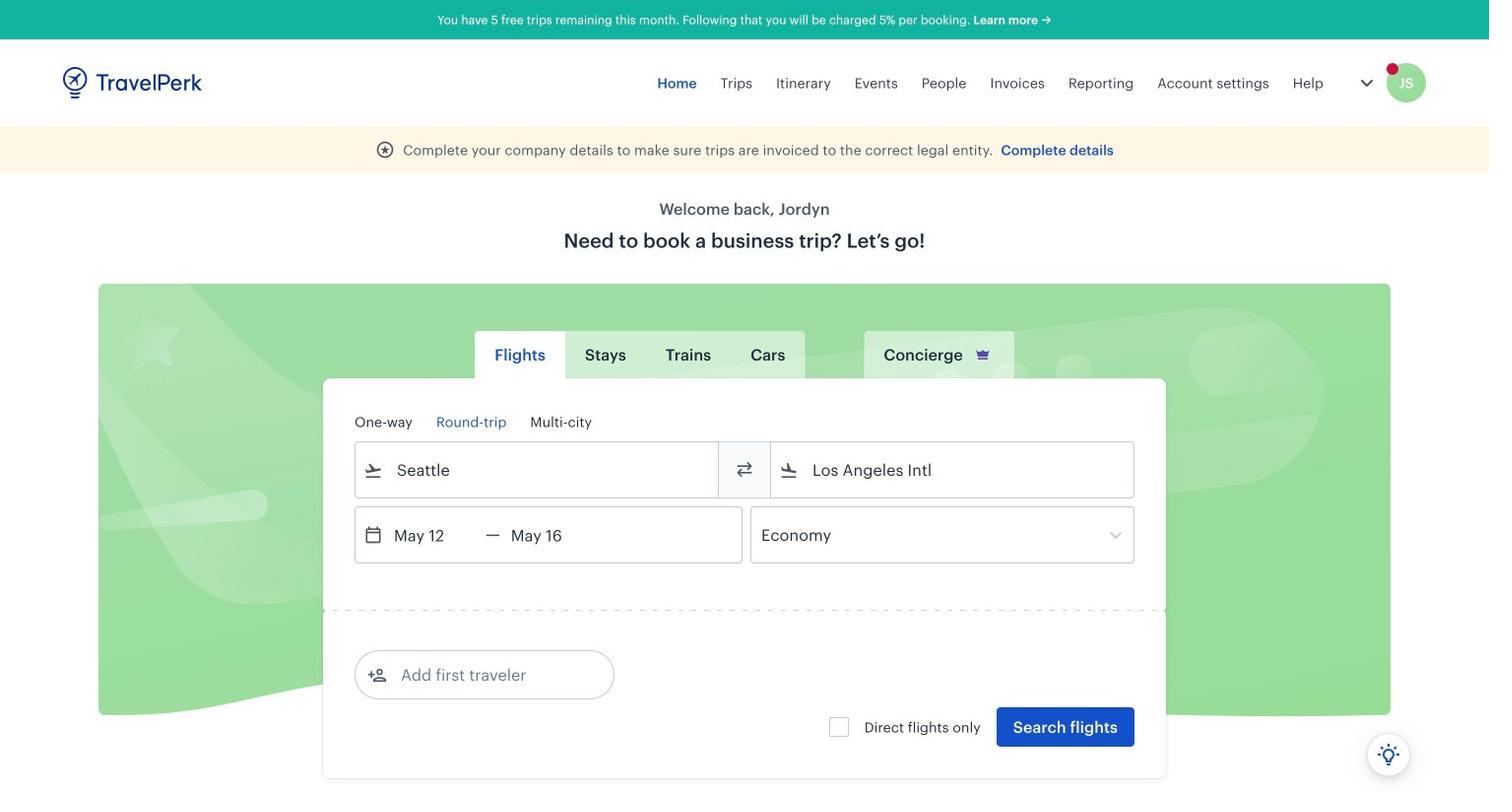 Task type: vqa. For each thing, say whether or not it's contained in the screenshot.
Return field
no



Task type: locate. For each thing, give the bounding box(es) containing it.
Return text field
[[500, 507, 603, 563]]

Add first traveler search field
[[387, 659, 592, 691]]

From search field
[[383, 454, 693, 486]]



Task type: describe. For each thing, give the bounding box(es) containing it.
To search field
[[799, 454, 1108, 486]]

Depart text field
[[383, 507, 486, 563]]



